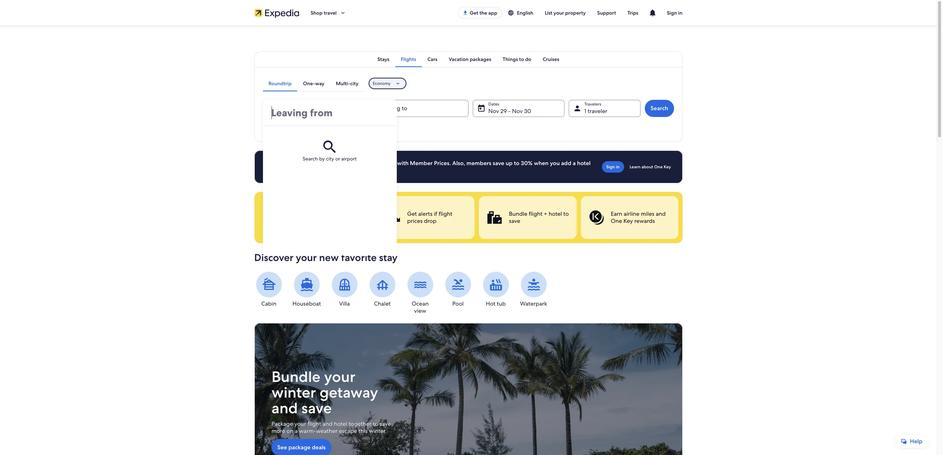 Task type: locate. For each thing, give the bounding box(es) containing it.
chalet button
[[368, 272, 397, 308]]

one right about
[[654, 164, 663, 170]]

a left car
[[340, 124, 342, 131]]

on inside bundle your winter getaway and save package your flight and hotel together to save more on a warm-weather escape this winter.
[[286, 428, 293, 435]]

flight inside get alerts if flight prices drop
[[439, 210, 452, 218]]

0 vertical spatial sign in
[[667, 10, 683, 16]]

deals
[[312, 444, 326, 452]]

ocean view button
[[406, 272, 435, 315]]

hot tub
[[486, 300, 506, 308]]

0 vertical spatial more
[[320, 160, 334, 167]]

save 10% or more on over 100,000 hotels with member prices. also, members save up to 30% when you add a hotel to a flight
[[287, 160, 591, 174]]

economy
[[373, 81, 391, 86]]

and inside earn airline miles and one key rewards
[[656, 210, 666, 218]]

flight up deals
[[307, 421, 321, 428]]

nov right '-'
[[512, 107, 523, 115]]

app
[[488, 10, 497, 16]]

chalet
[[374, 300, 391, 308]]

0 vertical spatial and
[[656, 210, 666, 218]]

getaway
[[320, 383, 378, 403]]

0 horizontal spatial search
[[303, 156, 318, 162]]

stay right "place"
[[306, 124, 315, 131]]

discover
[[254, 251, 294, 264]]

0 vertical spatial get
[[470, 10, 478, 16]]

with
[[397, 160, 409, 167]]

0 vertical spatial key
[[664, 164, 671, 170]]

+
[[544, 210, 547, 218]]

place
[[287, 124, 299, 131]]

to right this
[[373, 421, 378, 428]]

1 vertical spatial on
[[286, 428, 293, 435]]

packages
[[470, 56, 491, 62]]

1 horizontal spatial one
[[654, 164, 663, 170]]

stay right favorite
[[379, 251, 398, 264]]

a left 10%
[[294, 167, 297, 174]]

2 add from the left
[[329, 124, 338, 131]]

hotel inside bundle flight + hotel to save
[[549, 210, 562, 218]]

in
[[678, 10, 683, 16], [616, 164, 620, 170]]

one
[[654, 164, 663, 170], [611, 217, 622, 225]]

communication center icon image
[[649, 9, 657, 17]]

1 vertical spatial in
[[616, 164, 620, 170]]

0 horizontal spatial sign
[[606, 164, 615, 170]]

1 vertical spatial key
[[623, 217, 633, 225]]

sign right communication center icon
[[667, 10, 677, 16]]

trailing image
[[340, 10, 346, 16]]

sign left "learn"
[[606, 164, 615, 170]]

0 horizontal spatial bundle
[[271, 367, 320, 387]]

travel sale activities deals image
[[254, 323, 683, 455]]

key right earn
[[623, 217, 633, 225]]

0 horizontal spatial one
[[611, 217, 622, 225]]

add for add a car
[[329, 124, 338, 131]]

bundle flight + hotel to save
[[509, 210, 569, 225]]

add for add a place to stay
[[272, 124, 282, 131]]

waterpark
[[520, 300, 547, 308]]

1 vertical spatial sign in
[[606, 164, 620, 170]]

stay
[[306, 124, 315, 131], [379, 251, 398, 264]]

expedia logo image
[[254, 8, 299, 18]]

or left "airport"
[[335, 156, 340, 162]]

hot tub button
[[481, 272, 511, 308]]

1 vertical spatial more
[[271, 428, 285, 435]]

more right 10%
[[320, 160, 334, 167]]

search by city or airport
[[303, 156, 357, 162]]

up
[[506, 160, 513, 167]]

list
[[545, 10, 553, 16]]

0 horizontal spatial city
[[326, 156, 334, 162]]

1 vertical spatial hotel
[[549, 210, 562, 218]]

sign inside the sign in dropdown button
[[667, 10, 677, 16]]

0 vertical spatial sign
[[667, 10, 677, 16]]

bundle for your
[[271, 367, 320, 387]]

things
[[503, 56, 518, 62]]

1 horizontal spatial in
[[678, 10, 683, 16]]

0 horizontal spatial in
[[616, 164, 620, 170]]

key
[[664, 164, 671, 170], [623, 217, 633, 225]]

save inside save 10% or more on over 100,000 hotels with member prices. also, members save up to 30% when you add a hotel to a flight
[[493, 160, 504, 167]]

on left warm- on the left bottom
[[286, 428, 293, 435]]

0 vertical spatial city
[[350, 80, 359, 87]]

and up package
[[271, 399, 298, 418]]

in left "learn"
[[616, 164, 620, 170]]

0 horizontal spatial nov
[[488, 107, 499, 115]]

flight right if
[[439, 210, 452, 218]]

1 horizontal spatial add
[[329, 124, 338, 131]]

flight down search by city or airport
[[298, 167, 312, 174]]

and right miles
[[656, 210, 666, 218]]

shop
[[311, 10, 323, 16]]

miles
[[641, 210, 654, 218]]

0 horizontal spatial on
[[286, 428, 293, 435]]

flights
[[401, 56, 416, 62]]

small image
[[508, 10, 514, 16]]

weather
[[316, 428, 337, 435]]

cruises link
[[537, 51, 565, 67]]

your for discover
[[296, 251, 317, 264]]

0 horizontal spatial stay
[[306, 124, 315, 131]]

add
[[561, 160, 572, 167]]

get alerts if flight prices drop
[[407, 210, 452, 225]]

flight left +
[[529, 210, 542, 218]]

0 vertical spatial on
[[335, 160, 342, 167]]

1 horizontal spatial and
[[322, 421, 332, 428]]

city right by
[[326, 156, 334, 162]]

if
[[434, 210, 437, 218]]

bundle inside bundle flight + hotel to save
[[509, 210, 527, 218]]

0 horizontal spatial get
[[407, 210, 417, 218]]

sign in left "learn"
[[606, 164, 620, 170]]

hotel left together
[[334, 421, 347, 428]]

search inside button
[[651, 105, 668, 112]]

1 vertical spatial sign
[[606, 164, 615, 170]]

pool button
[[444, 272, 473, 308]]

hotel right +
[[549, 210, 562, 218]]

0 horizontal spatial add
[[272, 124, 282, 131]]

save left +
[[509, 217, 520, 225]]

sign in
[[667, 10, 683, 16], [606, 164, 620, 170]]

1 vertical spatial one
[[611, 217, 622, 225]]

over
[[343, 160, 355, 167]]

get left alerts
[[407, 210, 417, 218]]

trips link
[[622, 6, 644, 19]]

hotel right add
[[577, 160, 591, 167]]

1 vertical spatial and
[[271, 399, 298, 418]]

add left car
[[329, 124, 338, 131]]

tab list containing stays
[[254, 51, 683, 67]]

1 horizontal spatial key
[[664, 164, 671, 170]]

on inside save 10% or more on over 100,000 hotels with member prices. also, members save up to 30% when you add a hotel to a flight
[[335, 160, 342, 167]]

0 horizontal spatial or
[[313, 160, 318, 167]]

search for search by city or airport
[[303, 156, 318, 162]]

tub
[[497, 300, 506, 308]]

0 horizontal spatial more
[[271, 428, 285, 435]]

a
[[283, 124, 286, 131], [340, 124, 342, 131], [573, 160, 576, 167], [294, 167, 297, 174], [295, 428, 298, 435]]

airline
[[624, 210, 640, 218]]

save right this
[[380, 421, 391, 428]]

city left economy
[[350, 80, 359, 87]]

0 vertical spatial in
[[678, 10, 683, 16]]

sign
[[667, 10, 677, 16], [606, 164, 615, 170]]

0 horizontal spatial hotel
[[334, 421, 347, 428]]

to inside bundle your winter getaway and save package your flight and hotel together to save more on a warm-weather escape this winter.
[[373, 421, 378, 428]]

0 vertical spatial hotel
[[577, 160, 591, 167]]

0 vertical spatial one
[[654, 164, 663, 170]]

sign in right communication center icon
[[667, 10, 683, 16]]

flight
[[298, 167, 312, 174], [439, 210, 452, 218], [529, 210, 542, 218], [307, 421, 321, 428]]

rewards
[[634, 217, 655, 225]]

to right +
[[563, 210, 569, 218]]

a right add
[[573, 160, 576, 167]]

to right "place"
[[300, 124, 305, 131]]

0 horizontal spatial sign in
[[606, 164, 620, 170]]

winter
[[271, 383, 316, 403]]

tab list containing roundtrip
[[263, 76, 364, 91]]

2 nov from the left
[[512, 107, 523, 115]]

1 vertical spatial bundle
[[271, 367, 320, 387]]

add left "place"
[[272, 124, 282, 131]]

sign in inside dropdown button
[[667, 10, 683, 16]]

winter.
[[369, 428, 387, 435]]

nov left 29
[[488, 107, 499, 115]]

1 add from the left
[[272, 124, 282, 131]]

1 horizontal spatial stay
[[379, 251, 398, 264]]

one inside earn airline miles and one key rewards
[[611, 217, 622, 225]]

english
[[517, 10, 534, 16]]

multi-city
[[336, 80, 359, 87]]

1 horizontal spatial get
[[470, 10, 478, 16]]

a left warm- on the left bottom
[[295, 428, 298, 435]]

1 vertical spatial tab list
[[263, 76, 364, 91]]

sign in button
[[661, 4, 688, 21]]

airport
[[341, 156, 357, 162]]

search button
[[645, 100, 674, 117]]

get right download the app button icon
[[470, 10, 478, 16]]

to right up at the right of the page
[[514, 160, 520, 167]]

1 horizontal spatial sign
[[667, 10, 677, 16]]

and right warm- on the left bottom
[[322, 421, 332, 428]]

0 horizontal spatial key
[[623, 217, 633, 225]]

add
[[272, 124, 282, 131], [329, 124, 338, 131]]

0 vertical spatial tab list
[[254, 51, 683, 67]]

1 horizontal spatial bundle
[[509, 210, 527, 218]]

1 nov from the left
[[488, 107, 499, 115]]

save up warm- on the left bottom
[[301, 399, 332, 418]]

2 vertical spatial and
[[322, 421, 332, 428]]

1 horizontal spatial search
[[651, 105, 668, 112]]

2 vertical spatial hotel
[[334, 421, 347, 428]]

1 vertical spatial search
[[303, 156, 318, 162]]

save left up at the right of the page
[[493, 160, 504, 167]]

your for list
[[554, 10, 564, 16]]

search
[[651, 105, 668, 112], [303, 156, 318, 162]]

or left by
[[313, 160, 318, 167]]

alerts
[[418, 210, 432, 218]]

in right communication center icon
[[678, 10, 683, 16]]

1
[[585, 107, 586, 115]]

one-
[[303, 80, 315, 87]]

1 vertical spatial get
[[407, 210, 417, 218]]

more inside bundle your winter getaway and save package your flight and hotel together to save more on a warm-weather escape this winter.
[[271, 428, 285, 435]]

support
[[597, 10, 616, 16]]

one left "airline"
[[611, 217, 622, 225]]

about
[[642, 164, 653, 170]]

get inside get alerts if flight prices drop
[[407, 210, 417, 218]]

pool
[[452, 300, 464, 308]]

stay for add a place to stay
[[306, 124, 315, 131]]

1 vertical spatial stay
[[379, 251, 398, 264]]

2 horizontal spatial hotel
[[577, 160, 591, 167]]

cruises
[[543, 56, 559, 62]]

1 horizontal spatial on
[[335, 160, 342, 167]]

to left the do
[[519, 56, 524, 62]]

more up see
[[271, 428, 285, 435]]

1 horizontal spatial nov
[[512, 107, 523, 115]]

on left over
[[335, 160, 342, 167]]

your
[[554, 10, 564, 16], [296, 251, 317, 264], [324, 367, 355, 387], [294, 421, 306, 428]]

when
[[534, 160, 549, 167]]

1 horizontal spatial more
[[320, 160, 334, 167]]

1 horizontal spatial hotel
[[549, 210, 562, 218]]

ocean
[[412, 300, 429, 308]]

tab list
[[254, 51, 683, 67], [263, 76, 364, 91]]

multi-
[[336, 80, 350, 87]]

bundle inside bundle your winter getaway and save package your flight and hotel together to save more on a warm-weather escape this winter.
[[271, 367, 320, 387]]

car
[[343, 124, 350, 131]]

2 horizontal spatial and
[[656, 210, 666, 218]]

key right about
[[664, 164, 671, 170]]

get the app link
[[458, 7, 502, 19]]

0 vertical spatial stay
[[306, 124, 315, 131]]

vacation
[[449, 56, 469, 62]]

1 horizontal spatial sign in
[[667, 10, 683, 16]]

0 vertical spatial bundle
[[509, 210, 527, 218]]

0 vertical spatial search
[[651, 105, 668, 112]]

hotel
[[577, 160, 591, 167], [549, 210, 562, 218], [334, 421, 347, 428]]



Task type: vqa. For each thing, say whether or not it's contained in the screenshot.
bottom One
yes



Task type: describe. For each thing, give the bounding box(es) containing it.
30%
[[521, 160, 533, 167]]

nov 29 - nov 30
[[488, 107, 531, 115]]

download the app button image
[[463, 10, 468, 16]]

see package deals
[[277, 444, 326, 452]]

new
[[319, 251, 339, 264]]

bundle your winter getaway and save package your flight and hotel together to save more on a warm-weather escape this winter.
[[271, 367, 391, 435]]

earn airline miles and one key rewards
[[611, 210, 666, 225]]

villa
[[339, 300, 350, 308]]

english button
[[502, 6, 539, 19]]

the
[[480, 10, 487, 16]]

shop travel
[[311, 10, 337, 16]]

property
[[565, 10, 586, 16]]

members
[[467, 160, 491, 167]]

also,
[[452, 160, 465, 167]]

favorite
[[341, 251, 377, 264]]

hotels
[[380, 160, 396, 167]]

vacation packages link
[[443, 51, 497, 67]]

roundtrip
[[269, 80, 292, 87]]

get for get the app
[[470, 10, 478, 16]]

in inside the sign in dropdown button
[[678, 10, 683, 16]]

bundle your winter getaway and save main content
[[0, 26, 937, 455]]

stays link
[[372, 51, 395, 67]]

prices
[[407, 217, 423, 225]]

29
[[501, 107, 507, 115]]

more inside save 10% or more on over 100,000 hotels with member prices. also, members save up to 30% when you add a hotel to a flight
[[320, 160, 334, 167]]

10%
[[301, 160, 311, 167]]

1 out of 3 element
[[377, 196, 475, 239]]

cars link
[[422, 51, 443, 67]]

vacation packages
[[449, 56, 491, 62]]

prices.
[[434, 160, 451, 167]]

get for get alerts if flight prices drop
[[407, 210, 417, 218]]

sign in inside bundle your winter getaway and save main content
[[606, 164, 620, 170]]

save inside bundle flight + hotel to save
[[509, 217, 520, 225]]

add a place to stay
[[272, 124, 315, 131]]

multi-city link
[[330, 76, 364, 91]]

flight inside bundle your winter getaway and save package your flight and hotel together to save more on a warm-weather escape this winter.
[[307, 421, 321, 428]]

sign inside sign in link
[[606, 164, 615, 170]]

flight inside bundle flight + hotel to save
[[529, 210, 542, 218]]

villa button
[[330, 272, 359, 308]]

trips
[[628, 10, 639, 16]]

things to do link
[[497, 51, 537, 67]]

one-way link
[[297, 76, 330, 91]]

learn
[[630, 164, 641, 170]]

things to do
[[503, 56, 531, 62]]

discover your new favorite stay
[[254, 251, 398, 264]]

2 out of 3 element
[[479, 196, 577, 239]]

one-way
[[303, 80, 325, 87]]

economy button
[[369, 78, 406, 89]]

see
[[277, 444, 287, 452]]

support link
[[592, 6, 622, 19]]

hotel inside save 10% or more on over 100,000 hotels with member prices. also, members save up to 30% when you add a hotel to a flight
[[577, 160, 591, 167]]

to inside bundle flight + hotel to save
[[563, 210, 569, 218]]

stays
[[378, 56, 390, 62]]

3 out of 3 element
[[581, 196, 678, 239]]

flights link
[[395, 51, 422, 67]]

list your property link
[[539, 6, 592, 19]]

learn about one key link
[[627, 161, 674, 173]]

a inside bundle your winter getaway and save package your flight and hotel together to save more on a warm-weather escape this winter.
[[295, 428, 298, 435]]

in inside sign in link
[[616, 164, 620, 170]]

sign in link
[[602, 161, 624, 173]]

by
[[319, 156, 325, 162]]

see package deals link
[[271, 439, 331, 455]]

ocean view
[[412, 300, 429, 315]]

warm-
[[299, 428, 316, 435]]

save
[[287, 160, 299, 167]]

roundtrip link
[[263, 76, 297, 91]]

travel
[[324, 10, 337, 16]]

1 vertical spatial city
[[326, 156, 334, 162]]

cabin button
[[254, 272, 284, 308]]

nov 29 - nov 30 button
[[473, 100, 565, 117]]

Leaving from text field
[[263, 100, 397, 126]]

1 traveler button
[[569, 100, 641, 117]]

your for bundle
[[324, 367, 355, 387]]

a left "place"
[[283, 124, 286, 131]]

waterpark button
[[519, 272, 548, 308]]

escape
[[339, 428, 357, 435]]

0 horizontal spatial and
[[271, 399, 298, 418]]

package
[[271, 421, 293, 428]]

key inside earn airline miles and one key rewards
[[623, 217, 633, 225]]

traveler
[[588, 107, 608, 115]]

1 horizontal spatial or
[[335, 156, 340, 162]]

-
[[508, 107, 511, 115]]

search for search
[[651, 105, 668, 112]]

hot
[[486, 300, 496, 308]]

member
[[410, 160, 433, 167]]

get the app
[[470, 10, 497, 16]]

stay for discover your new favorite stay
[[379, 251, 398, 264]]

view
[[414, 307, 426, 315]]

flight inside save 10% or more on over 100,000 hotels with member prices. also, members save up to 30% when you add a hotel to a flight
[[298, 167, 312, 174]]

houseboat button
[[292, 272, 321, 308]]

way
[[315, 80, 325, 87]]

package
[[288, 444, 310, 452]]

to left 10%
[[287, 167, 293, 174]]

together
[[349, 421, 371, 428]]

you
[[550, 160, 560, 167]]

shop travel button
[[305, 4, 352, 21]]

1 traveler
[[585, 107, 608, 115]]

bundle for flight
[[509, 210, 527, 218]]

30
[[524, 107, 531, 115]]

hotel inside bundle your winter getaway and save package your flight and hotel together to save more on a warm-weather escape this winter.
[[334, 421, 347, 428]]

drop
[[424, 217, 436, 225]]

1 horizontal spatial city
[[350, 80, 359, 87]]

or inside save 10% or more on over 100,000 hotels with member prices. also, members save up to 30% when you add a hotel to a flight
[[313, 160, 318, 167]]



